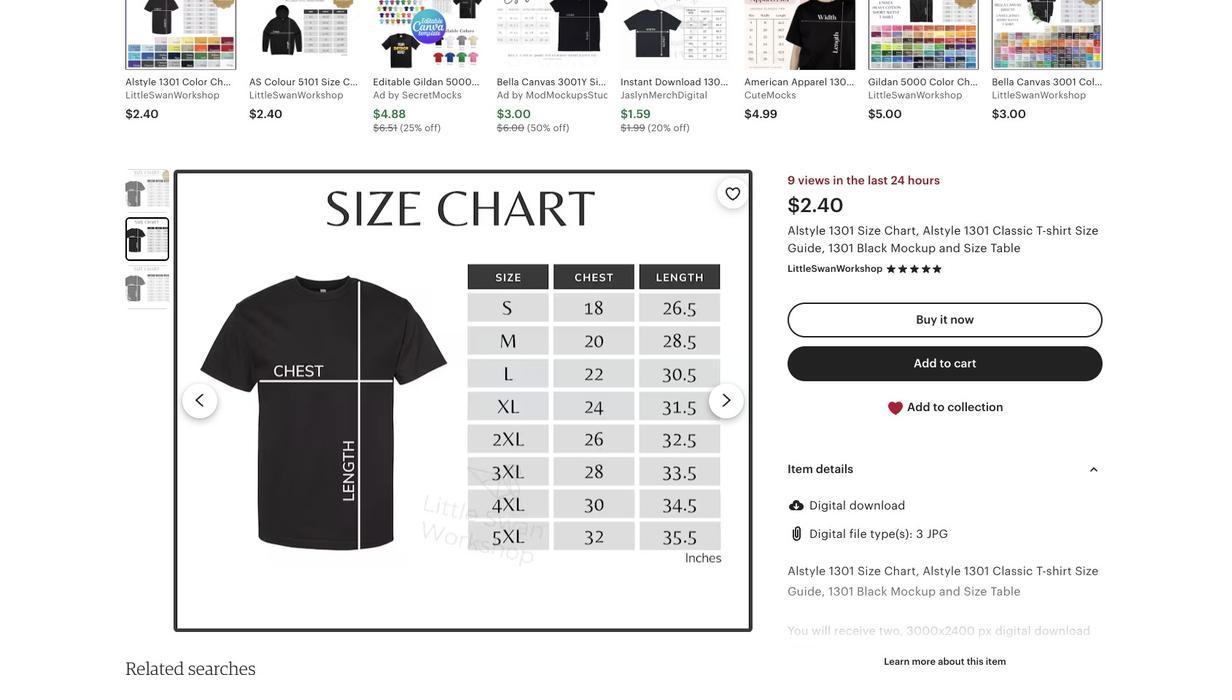 Task type: locate. For each thing, give the bounding box(es) containing it.
last
[[868, 174, 888, 188]]

2 horizontal spatial off)
[[674, 122, 690, 133]]

cutemocks
[[745, 90, 796, 101]]

bella canvas 3001 color chart, 3001cvc t-shirt color and size chart, size guide for all heather colors image
[[992, 0, 1103, 70]]

2 digital from the top
[[810, 528, 846, 542]]

1 chart, from the top
[[885, 224, 920, 238]]

1 black from the top
[[857, 242, 888, 256]]

alstyle
[[788, 224, 826, 238], [923, 224, 961, 238], [788, 565, 826, 579], [923, 565, 961, 579]]

add for add to collection
[[908, 401, 931, 415]]

2 littleswanworkshop $ 2.40 from the left
[[249, 90, 344, 121]]

1 horizontal spatial d
[[503, 90, 510, 101]]

collection
[[948, 401, 1004, 415]]

chart,
[[885, 224, 920, 238], [885, 565, 920, 579]]

off) inside a d by secretmocks $ 4.88 $ 6.51 (25% off)
[[425, 122, 441, 133]]

0 vertical spatial chart,
[[885, 224, 920, 238]]

1 vertical spatial add
[[908, 401, 931, 415]]

alstyle 1301 size chart, alstyle 1301 classic t-shirt size guide, 1301 black mockup and size table image 3 image
[[125, 266, 169, 310]]

littleswanworkshop $ 2.40
[[125, 90, 220, 121], [249, 90, 344, 121]]

learn more about this item button
[[873, 650, 1017, 676]]

0 horizontal spatial 3.00
[[505, 107, 531, 121]]

0 vertical spatial add
[[914, 357, 937, 371]]

littleswanworkshop
[[125, 90, 220, 101], [249, 90, 344, 101], [868, 90, 963, 101], [992, 90, 1087, 101], [788, 264, 883, 275]]

1.99
[[627, 122, 645, 133]]

mockup down hours
[[891, 242, 936, 256]]

a for 4.88
[[373, 90, 380, 101]]

6.51
[[379, 122, 398, 133]]

hours
[[908, 174, 940, 188]]

3000x2400
[[907, 625, 975, 638]]

littleswanworkshop for bella canvas 3001 color chart, 3001cvc t-shirt color and size chart, size guide for all heather colors image
[[992, 90, 1087, 101]]

1 off) from the left
[[425, 122, 441, 133]]

1 vertical spatial mockup
[[891, 585, 936, 599]]

item
[[788, 463, 813, 476]]

jpg
[[927, 528, 948, 542]]

chart, down type(s):
[[885, 565, 920, 579]]

table
[[991, 242, 1021, 256], [991, 585, 1021, 599]]

0 horizontal spatial a
[[373, 90, 380, 101]]

digital
[[996, 625, 1031, 638]]

american apparel 1301 size chart | american apparel 1301 size guide, american apparel 1301 mockup chart, american apparel unisex classic tee image
[[745, 0, 855, 70]]

2 3.00 from the left
[[1000, 107, 1026, 121]]

a inside a d by modmockupsstudio $ 3.00 $ 6.00 (50% off)
[[497, 90, 504, 101]]

1 horizontal spatial off)
[[553, 122, 570, 133]]

guide, up you
[[788, 585, 825, 599]]

alstyle 1301 size chart,  alstyle 1301 classic t-shirt size guide, 1301 black mockup and size table down jpg
[[788, 565, 1099, 599]]

and
[[939, 242, 961, 256], [939, 585, 961, 599]]

alstyle 1301 size chart, alstyle 1301 classic t-shirt size guide, 1301 black mockup and size table image 2 image
[[174, 170, 753, 633], [127, 219, 168, 260]]

littleswanworkshop link
[[788, 264, 883, 275]]

a d by modmockupsstudio $ 3.00 $ 6.00 (50% off)
[[497, 90, 618, 133]]

1 horizontal spatial by
[[512, 90, 523, 101]]

to left cart
[[940, 357, 952, 371]]

1 vertical spatial chart,
[[885, 565, 920, 579]]

receive
[[834, 625, 876, 638]]

1 vertical spatial table
[[991, 585, 1021, 599]]

t-
[[1037, 224, 1047, 238], [1037, 565, 1047, 579]]

1 by from the left
[[388, 90, 400, 101]]

buy
[[916, 313, 938, 327]]

1 littleswanworkshop $ 2.40 from the left
[[125, 90, 220, 121]]

black
[[857, 242, 888, 256], [857, 585, 888, 599]]

jaslynmerchdigital
[[621, 90, 708, 101]]

off) right (50%
[[553, 122, 570, 133]]

alstyle 1301 size chart,  alstyle 1301 classic t-shirt size guide, 1301 black mockup and size table
[[788, 224, 1099, 256], [788, 565, 1099, 599]]

littleswanworkshop for gildan 5000 color chart, gildan g500 unisex adult t-shirt size and color guide, gildan 5000 color table, all colors image
[[868, 90, 963, 101]]

digital for digital download
[[810, 499, 846, 513]]

black up littleswanworkshop link
[[857, 242, 888, 256]]

mockup
[[891, 242, 936, 256], [891, 585, 936, 599]]

d up 4.88
[[380, 90, 386, 101]]

digital for digital file type(s): 3 jpg
[[810, 528, 846, 542]]

0 vertical spatial alstyle 1301 size chart,  alstyle 1301 classic t-shirt size guide, 1301 black mockup and size table
[[788, 224, 1099, 256]]

off) right (20%
[[674, 122, 690, 133]]

guide,
[[788, 242, 825, 256], [788, 585, 825, 599]]

2.40 for as colour 5101 size chart, unisex hoodie size guide, hooded sweatshirt sizing table image
[[257, 107, 283, 121]]

1 vertical spatial alstyle 1301 size chart,  alstyle 1301 classic t-shirt size guide, 1301 black mockup and size table
[[788, 565, 1099, 599]]

1.59
[[628, 107, 651, 121]]

2 guide, from the top
[[788, 585, 825, 599]]

you will receive two, 3000x2400 px digital download jpeg images.
[[788, 625, 1091, 658]]

cart
[[954, 357, 977, 371]]

download right digital
[[1035, 625, 1091, 638]]

2 by from the left
[[512, 90, 523, 101]]

0 vertical spatial mockup
[[891, 242, 936, 256]]

littleswanworkshop for 'alstyle 1301 color chart,  alstyle 1301 classic t-shirt size and color guide, 1301 color and size table, all 30 colors' image
[[125, 90, 220, 101]]

alstyle down hours
[[923, 224, 961, 238]]

region
[[108, 659, 766, 676]]

1 a from the left
[[373, 90, 380, 101]]

add for add to cart
[[914, 357, 937, 371]]

0 vertical spatial download
[[850, 499, 906, 513]]

guide, up littleswanworkshop link
[[788, 242, 825, 256]]

0 horizontal spatial d
[[380, 90, 386, 101]]

littleswanworkshop down as colour 5101 size chart, unisex hoodie size guide, hooded sweatshirt sizing table image
[[249, 90, 344, 101]]

1 vertical spatial shirt
[[1047, 565, 1072, 579]]

1 horizontal spatial 2.40
[[257, 107, 283, 121]]

by
[[388, 90, 400, 101], [512, 90, 523, 101]]

d inside a d by modmockupsstudio $ 3.00 $ 6.00 (50% off)
[[503, 90, 510, 101]]

1 vertical spatial t-
[[1037, 565, 1047, 579]]

mockup up two,
[[891, 585, 936, 599]]

cutemocks $ 4.99
[[745, 90, 796, 121]]

by inside a d by modmockupsstudio $ 3.00 $ 6.00 (50% off)
[[512, 90, 523, 101]]

3 off) from the left
[[674, 122, 690, 133]]

1 3.00 from the left
[[505, 107, 531, 121]]

3.00 inside a d by modmockupsstudio $ 3.00 $ 6.00 (50% off)
[[505, 107, 531, 121]]

littleswanworkshop $ 2.40 down as colour 5101 size chart, unisex hoodie size guide, hooded sweatshirt sizing table image
[[249, 90, 344, 121]]

modmockupsstudio
[[526, 90, 618, 101]]

1 vertical spatial to
[[933, 401, 945, 415]]

littleswanworkshop $ 2.40 down 'alstyle 1301 color chart,  alstyle 1301 classic t-shirt size and color guide, 1301 color and size table, all 30 colors' image
[[125, 90, 220, 121]]

0 vertical spatial black
[[857, 242, 888, 256]]

1 horizontal spatial download
[[1035, 625, 1091, 638]]

littleswanworkshop $ 2.40 for as colour 5101 size chart, unisex hoodie size guide, hooded sweatshirt sizing table image
[[249, 90, 344, 121]]

0 horizontal spatial download
[[850, 499, 906, 513]]

2 t- from the top
[[1037, 565, 1047, 579]]

jpeg
[[788, 644, 816, 658]]

gildan 5000 color chart, gildan g500 unisex adult t-shirt size and color guide, gildan 5000 color table, all colors image
[[868, 0, 979, 70]]

4.99
[[752, 107, 778, 121]]

$ inside cutemocks $ 4.99
[[745, 107, 752, 121]]

buy it now button
[[788, 303, 1103, 338]]

and up buy it now
[[939, 242, 961, 256]]

0 vertical spatial shirt
[[1047, 224, 1072, 238]]

off) inside a d by modmockupsstudio $ 3.00 $ 6.00 (50% off)
[[553, 122, 570, 133]]

1 vertical spatial and
[[939, 585, 961, 599]]

digital file type(s): 3 jpg
[[810, 528, 948, 542]]

1 and from the top
[[939, 242, 961, 256]]

1 horizontal spatial a
[[497, 90, 504, 101]]

9
[[788, 174, 795, 188]]

by inside a d by secretmocks $ 4.88 $ 6.51 (25% off)
[[388, 90, 400, 101]]

to inside add to collection button
[[933, 401, 945, 415]]

(50%
[[527, 122, 551, 133]]

1 vertical spatial classic
[[993, 565, 1033, 579]]

by up 6.00 on the left of page
[[512, 90, 523, 101]]

littleswanworkshop $ 5.00
[[868, 90, 963, 121]]

$
[[125, 107, 133, 121], [249, 107, 257, 121], [373, 107, 381, 121], [497, 107, 505, 121], [621, 107, 628, 121], [745, 107, 752, 121], [868, 107, 876, 121], [992, 107, 1000, 121], [373, 122, 379, 133], [497, 122, 503, 133], [621, 122, 627, 133]]

1 horizontal spatial littleswanworkshop $ 2.40
[[249, 90, 344, 121]]

2 d from the left
[[503, 90, 510, 101]]

24
[[891, 174, 905, 188]]

download
[[850, 499, 906, 513], [1035, 625, 1091, 638]]

size
[[858, 224, 881, 238], [1075, 224, 1099, 238], [964, 242, 988, 256], [858, 565, 881, 579], [1075, 565, 1099, 579], [964, 585, 988, 599]]

0 vertical spatial classic
[[993, 224, 1033, 238]]

to for collection
[[933, 401, 945, 415]]

alstyle 1301 size chart,  alstyle 1301 classic t-shirt size guide, 1301 black mockup and size table down hours
[[788, 224, 1099, 256]]

2 table from the top
[[991, 585, 1021, 599]]

add to cart button
[[788, 347, 1103, 382]]

by up 4.88
[[388, 90, 400, 101]]

0 vertical spatial guide,
[[788, 242, 825, 256]]

1 digital from the top
[[810, 499, 846, 513]]

now
[[951, 313, 975, 327]]

0 horizontal spatial 2.40
[[133, 107, 159, 121]]

digital down details
[[810, 499, 846, 513]]

$2.40
[[788, 194, 844, 217]]

the
[[847, 174, 865, 188]]

2 2.40 from the left
[[257, 107, 283, 121]]

a
[[373, 90, 380, 101], [497, 90, 504, 101]]

by for 4.88
[[388, 90, 400, 101]]

1 2.40 from the left
[[133, 107, 159, 121]]

instant download 1301 american apparel size chart, unisex classic tee, heavyweight cotton unisex t-shirt image
[[621, 0, 732, 70]]

chart, down 24
[[885, 224, 920, 238]]

and up 3000x2400
[[939, 585, 961, 599]]

0 vertical spatial digital
[[810, 499, 846, 513]]

editable gildan 5000b color chart & size chart, canva template, g500b color chart template, 5000b size chart, mockup bundle image
[[373, 0, 484, 70]]

0 vertical spatial t-
[[1037, 224, 1047, 238]]

1 shirt from the top
[[1047, 224, 1072, 238]]

will
[[812, 625, 831, 638]]

classic
[[993, 224, 1033, 238], [993, 565, 1033, 579]]

add
[[914, 357, 937, 371], [908, 401, 931, 415]]

to inside add to cart button
[[940, 357, 952, 371]]

2.40
[[133, 107, 159, 121], [257, 107, 283, 121]]

littleswanworkshop for as colour 5101 size chart, unisex hoodie size guide, hooded sweatshirt sizing table image
[[249, 90, 344, 101]]

3.00
[[505, 107, 531, 121], [1000, 107, 1026, 121]]

1 vertical spatial black
[[857, 585, 888, 599]]

littleswanworkshop $ 2.40 for 'alstyle 1301 color chart,  alstyle 1301 classic t-shirt size and color guide, 1301 color and size table, all 30 colors' image
[[125, 90, 220, 121]]

1 vertical spatial guide,
[[788, 585, 825, 599]]

learn more about this item
[[884, 657, 1007, 668]]

off)
[[425, 122, 441, 133], [553, 122, 570, 133], [674, 122, 690, 133]]

item details
[[788, 463, 854, 476]]

shirt
[[1047, 224, 1072, 238], [1047, 565, 1072, 579]]

digital
[[810, 499, 846, 513], [810, 528, 846, 542]]

to left collection
[[933, 401, 945, 415]]

black up 'receive'
[[857, 585, 888, 599]]

littleswanworkshop down 'alstyle 1301 color chart,  alstyle 1301 classic t-shirt size and color guide, 1301 color and size table, all 30 colors' image
[[125, 90, 220, 101]]

a inside a d by secretmocks $ 4.88 $ 6.51 (25% off)
[[373, 90, 380, 101]]

1 classic from the top
[[993, 224, 1033, 238]]

1 d from the left
[[380, 90, 386, 101]]

1 horizontal spatial 3.00
[[1000, 107, 1026, 121]]

a up 6.51
[[373, 90, 380, 101]]

littleswanworkshop down bella canvas 3001 color chart, 3001cvc t-shirt color and size chart, size guide for all heather colors image
[[992, 90, 1087, 101]]

0 horizontal spatial by
[[388, 90, 400, 101]]

add down add to cart button at the right bottom of page
[[908, 401, 931, 415]]

0 vertical spatial table
[[991, 242, 1021, 256]]

digital left file
[[810, 528, 846, 542]]

d inside a d by secretmocks $ 4.88 $ 6.51 (25% off)
[[380, 90, 386, 101]]

1 table from the top
[[991, 242, 1021, 256]]

bella canvas 3001y size charts, bella canvas mock up youth size chart, size chart bella 3001y mockup, sizing guide, kids t-shirt mockup image
[[497, 0, 608, 70]]

d
[[380, 90, 386, 101], [503, 90, 510, 101]]

(25%
[[400, 122, 422, 133]]

0 horizontal spatial littleswanworkshop $ 2.40
[[125, 90, 220, 121]]

1301
[[829, 224, 855, 238], [964, 224, 990, 238], [829, 242, 854, 256], [829, 565, 855, 579], [964, 565, 990, 579], [829, 585, 854, 599]]

digital download
[[810, 499, 906, 513]]

off) right "(25%"
[[425, 122, 441, 133]]

add left cart
[[914, 357, 937, 371]]

to
[[940, 357, 952, 371], [933, 401, 945, 415]]

1 vertical spatial digital
[[810, 528, 846, 542]]

0 vertical spatial and
[[939, 242, 961, 256]]

d up 6.00 on the left of page
[[503, 90, 510, 101]]

0 vertical spatial to
[[940, 357, 952, 371]]

file
[[850, 528, 867, 542]]

5.00
[[876, 107, 902, 121]]

views
[[798, 174, 830, 188]]

download up digital file type(s): 3 jpg on the bottom of the page
[[850, 499, 906, 513]]

2 and from the top
[[939, 585, 961, 599]]

2 off) from the left
[[553, 122, 570, 133]]

0 horizontal spatial off)
[[425, 122, 441, 133]]

learn
[[884, 657, 910, 668]]

littleswanworkshop up "5.00"
[[868, 90, 963, 101]]

2 a from the left
[[497, 90, 504, 101]]

a up 6.00 on the left of page
[[497, 90, 504, 101]]

1 vertical spatial download
[[1035, 625, 1091, 638]]



Task type: describe. For each thing, give the bounding box(es) containing it.
item details button
[[775, 452, 1116, 487]]

item
[[986, 657, 1007, 668]]

in
[[833, 174, 844, 188]]

add to collection
[[905, 401, 1004, 415]]

$ inside littleswanworkshop $ 3.00
[[992, 107, 1000, 121]]

1 alstyle 1301 size chart,  alstyle 1301 classic t-shirt size guide, 1301 black mockup and size table from the top
[[788, 224, 1099, 256]]

buy it now
[[916, 313, 975, 327]]

add to collection button
[[788, 391, 1103, 426]]

0 horizontal spatial alstyle 1301 size chart, alstyle 1301 classic t-shirt size guide, 1301 black mockup and size table image 2 image
[[127, 219, 168, 260]]

alstyle 1301 color chart,  alstyle 1301 classic t-shirt size and color guide, 1301 color and size table, all 30 colors image
[[125, 0, 236, 70]]

about
[[938, 657, 965, 668]]

2 black from the top
[[857, 585, 888, 599]]

2 chart, from the top
[[885, 565, 920, 579]]

alstyle down jpg
[[923, 565, 961, 579]]

two,
[[879, 625, 904, 638]]

alstyle 1301 size chart, alstyle 1301 classic t-shirt size guide, 1301 black mockup and size table image 1 image
[[125, 169, 169, 213]]

off) inside jaslynmerchdigital $ 1.59 $ 1.99 (20% off)
[[674, 122, 690, 133]]

d for 3.00
[[503, 90, 510, 101]]

to for cart
[[940, 357, 952, 371]]

alstyle down $2.40
[[788, 224, 826, 238]]

2 alstyle 1301 size chart,  alstyle 1301 classic t-shirt size guide, 1301 black mockup and size table from the top
[[788, 565, 1099, 599]]

1 t- from the top
[[1037, 224, 1047, 238]]

images.
[[819, 644, 864, 658]]

alstyle up you
[[788, 565, 826, 579]]

download inside you will receive two, 3000x2400 px digital download jpeg images.
[[1035, 625, 1091, 638]]

1 mockup from the top
[[891, 242, 936, 256]]

2.40 for 'alstyle 1301 color chart,  alstyle 1301 classic t-shirt size and color guide, 1301 color and size table, all 30 colors' image
[[133, 107, 159, 121]]

6.00
[[503, 122, 525, 133]]

2 shirt from the top
[[1047, 565, 1072, 579]]

3
[[916, 528, 924, 542]]

2 mockup from the top
[[891, 585, 936, 599]]

littleswanworkshop down $2.40
[[788, 264, 883, 275]]

type(s):
[[871, 528, 913, 542]]

you
[[788, 625, 809, 638]]

3.00 inside littleswanworkshop $ 3.00
[[1000, 107, 1026, 121]]

it
[[940, 313, 948, 327]]

d for 4.88
[[380, 90, 386, 101]]

1 horizontal spatial alstyle 1301 size chart, alstyle 1301 classic t-shirt size guide, 1301 black mockup and size table image 2 image
[[174, 170, 753, 633]]

off) for 3.00
[[553, 122, 570, 133]]

2 classic from the top
[[993, 565, 1033, 579]]

more
[[912, 657, 936, 668]]

9 views in the last 24 hours $2.40
[[788, 174, 940, 217]]

a d by secretmocks $ 4.88 $ 6.51 (25% off)
[[373, 90, 462, 133]]

(20%
[[648, 122, 671, 133]]

details
[[816, 463, 854, 476]]

as colour 5101 size chart, unisex hoodie size guide, hooded sweatshirt sizing table image
[[249, 0, 360, 70]]

jaslynmerchdigital $ 1.59 $ 1.99 (20% off)
[[621, 90, 708, 133]]

by for 3.00
[[512, 90, 523, 101]]

secretmocks
[[402, 90, 462, 101]]

4.88
[[381, 107, 406, 121]]

littleswanworkshop $ 3.00
[[992, 90, 1087, 121]]

add to cart
[[914, 357, 977, 371]]

this
[[967, 657, 984, 668]]

off) for 4.88
[[425, 122, 441, 133]]

1 guide, from the top
[[788, 242, 825, 256]]

a for 3.00
[[497, 90, 504, 101]]

px
[[979, 625, 992, 638]]

$ inside the littleswanworkshop $ 5.00
[[868, 107, 876, 121]]



Task type: vqa. For each thing, say whether or not it's contained in the screenshot.


